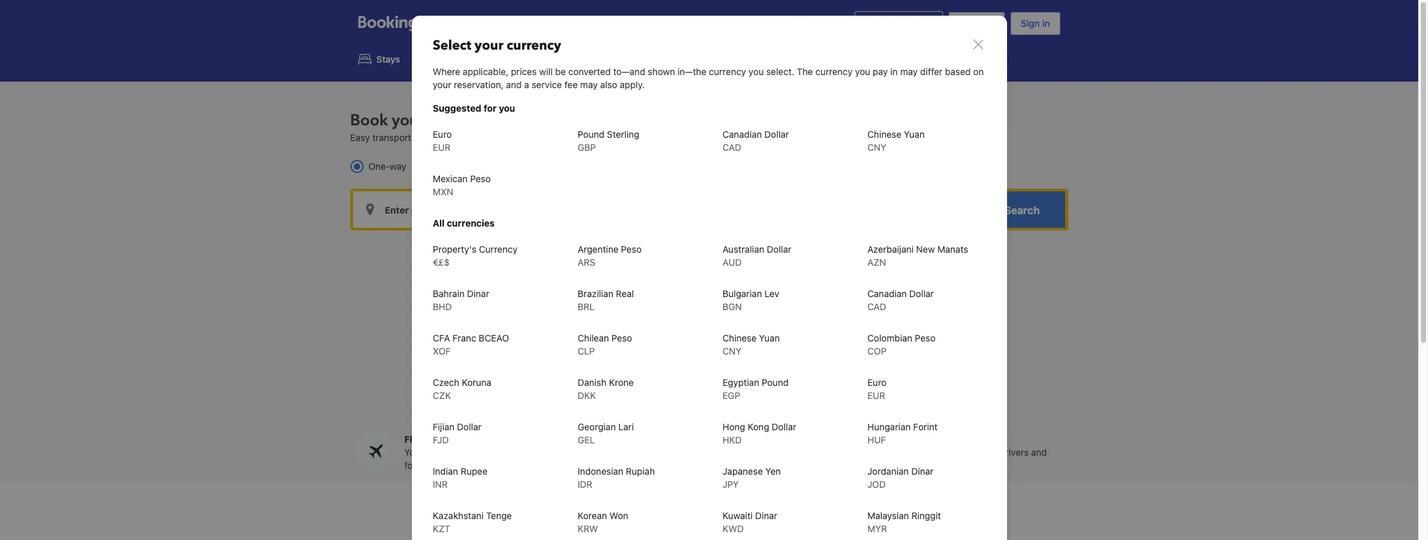 Task type: vqa. For each thing, say whether or not it's contained in the screenshot.
Chilean
yes



Task type: locate. For each thing, give the bounding box(es) containing it.
peso for colombian peso cop
[[915, 332, 936, 344]]

flight tracking your driver will track your flight and wait for you if it's delayed
[[405, 434, 573, 471]]

service down be
[[532, 79, 562, 90]]

property
[[900, 18, 938, 29]]

between
[[435, 132, 471, 143]]

0 horizontal spatial cny
[[723, 345, 742, 357]]

1 horizontal spatial eur
[[868, 390, 885, 401]]

1 vertical spatial no
[[698, 460, 708, 471]]

indonesian rupiah idr
[[578, 466, 655, 490]]

delayed
[[459, 460, 492, 471]]

peso inside colombian peso cop
[[915, 332, 936, 344]]

may left differ
[[900, 66, 918, 77]]

1 vertical spatial for
[[405, 460, 416, 471]]

differ
[[920, 66, 943, 77]]

peso right chilean
[[612, 332, 632, 344]]

1 horizontal spatial canadian dollar cad
[[868, 288, 934, 312]]

2 horizontal spatial currency
[[816, 66, 853, 77]]

and right the
[[520, 132, 536, 143]]

your inside where applicable, prices will be converted to—and shown in—the currency you select. the currency you pay in may differ based on your reservation, and a service fee may also apply.
[[433, 79, 451, 90]]

0 horizontal spatial pound
[[578, 129, 605, 140]]

1 vertical spatial yuan
[[759, 332, 780, 344]]

0 vertical spatial chinese
[[868, 129, 902, 140]]

azn
[[868, 257, 886, 268]]

huf
[[868, 434, 886, 445]]

1 horizontal spatial your
[[646, 447, 665, 458]]

chilean peso clp
[[578, 332, 632, 357]]

service up professional
[[953, 434, 986, 445]]

1 vertical spatial will
[[453, 447, 466, 458]]

0 vertical spatial yuan
[[904, 129, 925, 140]]

1 horizontal spatial canadian
[[868, 288, 907, 299]]

your inside flight tracking your driver will track your flight and wait for you if it's delayed
[[405, 447, 424, 458]]

currency right in—the
[[709, 66, 746, 77]]

0 horizontal spatial cad
[[723, 142, 741, 153]]

stays link
[[348, 44, 411, 74]]

dollar up –
[[772, 421, 796, 432]]

egyptian pound egp
[[723, 377, 789, 401]]

flight inside "link"
[[518, 54, 543, 65]]

your inside your price is confirmed up front – no extra costs, no cash required
[[646, 447, 665, 458]]

chinese down pay on the top
[[868, 129, 902, 140]]

0 vertical spatial service
[[532, 79, 562, 90]]

bceao
[[479, 332, 509, 344]]

0 horizontal spatial canadian
[[723, 129, 762, 140]]

0 vertical spatial flight
[[518, 54, 543, 65]]

mexican peso mxn
[[433, 173, 491, 197]]

peso right mexican
[[470, 173, 491, 184]]

peso for mexican peso mxn
[[470, 173, 491, 184]]

your left driver
[[405, 447, 424, 458]]

2 your from the left
[[646, 447, 665, 458]]

you left if in the left bottom of the page
[[419, 460, 434, 471]]

will inside flight tracking your driver will track your flight and wait for you if it's delayed
[[453, 447, 466, 458]]

accommodations
[[559, 132, 632, 143]]

1 vertical spatial service
[[953, 434, 986, 445]]

1 vertical spatial flight
[[405, 434, 430, 445]]

tenge
[[486, 510, 512, 521]]

flight + hotel link
[[490, 44, 587, 74]]

in
[[1043, 18, 1050, 29], [891, 66, 898, 77]]

flight left "fjd" in the left bottom of the page
[[405, 434, 430, 445]]

0 horizontal spatial dinar
[[467, 288, 489, 299]]

no right –
[[790, 447, 800, 458]]

1 horizontal spatial yuan
[[904, 129, 925, 140]]

chinese
[[868, 129, 902, 140], [723, 332, 757, 344]]

price
[[668, 447, 689, 458]]

and left a
[[506, 79, 522, 90]]

dinar inside jordanian dinar jod
[[911, 466, 934, 477]]

no
[[790, 447, 800, 458], [698, 460, 708, 471]]

fee
[[564, 79, 578, 90]]

0 vertical spatial eur
[[433, 142, 451, 153]]

for inside select your currency 'dialog'
[[484, 103, 497, 114]]

australian
[[723, 244, 764, 255]]

1 horizontal spatial dinar
[[755, 510, 778, 521]]

flight up prices
[[518, 54, 543, 65]]

peso inside argentine peso ars
[[621, 244, 642, 255]]

indian
[[433, 466, 458, 477]]

euro down cop
[[868, 377, 887, 388]]

dinar inside bahrain dinar bhd
[[467, 288, 489, 299]]

no down 'is'
[[698, 460, 708, 471]]

jpy
[[723, 479, 739, 490]]

1 horizontal spatial cad
[[868, 301, 886, 312]]

way
[[390, 161, 407, 172]]

1 horizontal spatial for
[[484, 103, 497, 114]]

korean won krw
[[578, 510, 628, 534]]

dinar inside kuwaiti dinar kwd
[[755, 510, 778, 521]]

your down where
[[433, 79, 451, 90]]

1 horizontal spatial currency
[[709, 66, 746, 77]]

yuan down bulgarian lev bgn
[[759, 332, 780, 344]]

you left pay on the top
[[855, 66, 870, 77]]

0 vertical spatial dinar
[[467, 288, 489, 299]]

required
[[733, 460, 768, 471]]

usd
[[747, 18, 769, 29]]

if
[[436, 460, 442, 471]]

eur up hungarian
[[868, 390, 885, 401]]

cfa franc bceao xof
[[433, 332, 509, 357]]

you left select.
[[749, 66, 764, 77]]

peso inside mexican peso mxn
[[470, 173, 491, 184]]

1 horizontal spatial service
[[953, 434, 986, 445]]

0 horizontal spatial will
[[453, 447, 466, 458]]

your left "gbp"
[[538, 132, 557, 143]]

indonesian
[[578, 466, 623, 477]]

may down converted
[[580, 79, 598, 90]]

dollar right australian
[[767, 244, 792, 255]]

your right the track
[[493, 447, 511, 458]]

dinar right kuwaiti
[[755, 510, 778, 521]]

1 vertical spatial canadian
[[868, 288, 907, 299]]

dinar for jordanian dinar jod
[[911, 466, 934, 477]]

1 vertical spatial in
[[891, 66, 898, 77]]

0 horizontal spatial for
[[405, 460, 416, 471]]

your up extra
[[646, 447, 665, 458]]

2 vertical spatial dinar
[[755, 510, 778, 521]]

0 horizontal spatial airport
[[428, 110, 477, 131]]

hungarian
[[868, 421, 911, 432]]

japanese yen jpy
[[723, 466, 781, 490]]

krone
[[609, 377, 634, 388]]

1 vertical spatial cny
[[723, 345, 742, 357]]

bahrain
[[433, 288, 465, 299]]

1 vertical spatial pound
[[762, 377, 789, 388]]

dollar down select.
[[765, 129, 789, 140]]

0 vertical spatial in
[[1043, 18, 1050, 29]]

for left if in the left bottom of the page
[[405, 460, 416, 471]]

euro down suggested
[[433, 129, 452, 140]]

one-
[[369, 161, 390, 172]]

0 horizontal spatial canadian dollar cad
[[723, 129, 789, 153]]

0 vertical spatial no
[[790, 447, 800, 458]]

lev
[[765, 288, 779, 299]]

peso
[[470, 173, 491, 184], [621, 244, 642, 255], [612, 332, 632, 344], [915, 332, 936, 344]]

dinar down work
[[911, 466, 934, 477]]

flight inside flight tracking your driver will track your flight and wait for you if it's delayed
[[405, 434, 430, 445]]

in right pay on the top
[[891, 66, 898, 77]]

service inside where applicable, prices will be converted to—and shown in—the currency you select. the currency you pay in may differ based on your reservation, and a service fee may also apply.
[[532, 79, 562, 90]]

confirmed
[[701, 447, 744, 458]]

have
[[888, 460, 908, 471]]

taxi
[[481, 110, 508, 131]]

1 vertical spatial airport
[[490, 132, 518, 143]]

wait
[[556, 447, 573, 458]]

you
[[749, 66, 764, 77], [855, 66, 870, 77], [499, 103, 515, 114], [419, 460, 434, 471]]

service inside tried and true service we work with professional drivers and have 24/7 customer care
[[953, 434, 986, 445]]

1 vertical spatial euro
[[868, 377, 887, 388]]

0 vertical spatial for
[[484, 103, 497, 114]]

stays
[[376, 54, 400, 65]]

euro eur down cop
[[868, 377, 887, 401]]

korean
[[578, 510, 607, 521]]

and
[[506, 79, 522, 90], [520, 132, 536, 143], [913, 434, 930, 445], [538, 447, 554, 458], [1032, 447, 1048, 458]]

peso right argentine
[[621, 244, 642, 255]]

where applicable, prices will be converted to—and shown in—the currency you select. the currency you pay in may differ based on your reservation, and a service fee may also apply.
[[433, 66, 984, 90]]

list your property
[[861, 18, 938, 29]]

your inside list your property link
[[879, 18, 898, 29]]

1 horizontal spatial chinese
[[868, 129, 902, 140]]

sign in link
[[1011, 12, 1061, 35]]

euro
[[433, 129, 452, 140], [868, 377, 887, 388]]

chinese down bgn
[[723, 332, 757, 344]]

currency
[[507, 37, 561, 54], [709, 66, 746, 77], [816, 66, 853, 77]]

2 horizontal spatial dinar
[[911, 466, 934, 477]]

kong
[[748, 421, 769, 432]]

currency up prices
[[507, 37, 561, 54]]

airport down taxi
[[490, 132, 518, 143]]

flight for flight tracking your driver will track your flight and wait for you if it's delayed
[[405, 434, 430, 445]]

your right list
[[879, 18, 898, 29]]

the
[[797, 66, 813, 77]]

and left wait
[[538, 447, 554, 458]]

1 vertical spatial euro eur
[[868, 377, 887, 401]]

1 vertical spatial eur
[[868, 390, 885, 401]]

currency right the
[[816, 66, 853, 77]]

1 horizontal spatial will
[[539, 66, 553, 77]]

0 horizontal spatial flight
[[405, 434, 430, 445]]

1 horizontal spatial in
[[1043, 18, 1050, 29]]

pound up "gbp"
[[578, 129, 605, 140]]

0 vertical spatial will
[[539, 66, 553, 77]]

in right sign
[[1043, 18, 1050, 29]]

0 horizontal spatial may
[[580, 79, 598, 90]]

0 vertical spatial canadian
[[723, 129, 762, 140]]

to—and
[[613, 66, 645, 77]]

1 your from the left
[[405, 447, 424, 458]]

pound inside pound sterling gbp
[[578, 129, 605, 140]]

0 vertical spatial may
[[900, 66, 918, 77]]

1 vertical spatial chinese yuan cny
[[723, 332, 780, 357]]

lari
[[618, 421, 634, 432]]

will down tracking
[[453, 447, 466, 458]]

indian rupee inr
[[433, 466, 487, 490]]

0 vertical spatial euro eur
[[433, 129, 452, 153]]

fijian
[[433, 421, 454, 432]]

list your property link
[[855, 11, 944, 36]]

for down 'reservation,'
[[484, 103, 497, 114]]

will
[[539, 66, 553, 77], [453, 447, 466, 458]]

0 horizontal spatial yuan
[[759, 332, 780, 344]]

euro eur down suggested
[[433, 129, 452, 153]]

1 horizontal spatial pound
[[762, 377, 789, 388]]

hong
[[723, 421, 745, 432]]

0 horizontal spatial in
[[891, 66, 898, 77]]

chinese yuan cny
[[868, 129, 925, 153], [723, 332, 780, 357]]

gel
[[578, 434, 595, 445]]

pound right egyptian
[[762, 377, 789, 388]]

and inside flight tracking your driver will track your flight and wait for you if it's delayed
[[538, 447, 554, 458]]

0 horizontal spatial your
[[405, 447, 424, 458]]

1 horizontal spatial flight
[[518, 54, 543, 65]]

1 vertical spatial dinar
[[911, 466, 934, 477]]

0 vertical spatial cny
[[868, 142, 887, 153]]

airport up between
[[428, 110, 477, 131]]

1 horizontal spatial cny
[[868, 142, 887, 153]]

yuan
[[904, 129, 925, 140], [759, 332, 780, 344]]

real
[[616, 288, 634, 299]]

0 horizontal spatial service
[[532, 79, 562, 90]]

0 vertical spatial chinese yuan cny
[[868, 129, 925, 153]]

colombian
[[868, 332, 913, 344]]

0 vertical spatial euro
[[433, 129, 452, 140]]

yuan down differ
[[904, 129, 925, 140]]

jordanian dinar jod
[[868, 466, 934, 490]]

peso inside chilean peso clp
[[612, 332, 632, 344]]

dinar right bahrain
[[467, 288, 489, 299]]

aud
[[723, 257, 742, 268]]

will down flight + hotel
[[539, 66, 553, 77]]

argentine
[[578, 244, 619, 255]]

extra
[[646, 460, 667, 471]]

0 horizontal spatial chinese
[[723, 332, 757, 344]]

won
[[610, 510, 628, 521]]

dollar up tracking
[[457, 421, 482, 432]]

apply.
[[620, 79, 645, 90]]

will inside where applicable, prices will be converted to—and shown in—the currency you select. the currency you pay in may differ based on your reservation, and a service fee may also apply.
[[539, 66, 553, 77]]

eur up mexican
[[433, 142, 451, 153]]

it's
[[444, 460, 457, 471]]

dollar inside hong kong dollar hkd
[[772, 421, 796, 432]]

peso right colombian
[[915, 332, 936, 344]]

0 vertical spatial pound
[[578, 129, 605, 140]]

1 vertical spatial may
[[580, 79, 598, 90]]

1 vertical spatial cad
[[868, 301, 886, 312]]

dinar for bahrain dinar bhd
[[467, 288, 489, 299]]

1 horizontal spatial euro
[[868, 377, 887, 388]]

in inside where applicable, prices will be converted to—and shown in—the currency you select. the currency you pay in may differ based on your reservation, and a service fee may also apply.
[[891, 66, 898, 77]]

currencies
[[447, 217, 495, 229]]



Task type: describe. For each thing, give the bounding box(es) containing it.
0 horizontal spatial no
[[698, 460, 708, 471]]

track
[[469, 447, 490, 458]]

drivers
[[1000, 447, 1029, 458]]

kuwaiti
[[723, 510, 753, 521]]

work
[[904, 447, 924, 458]]

0 horizontal spatial eur
[[433, 142, 451, 153]]

dollar inside fijian dollar fjd
[[457, 421, 482, 432]]

xof
[[433, 345, 451, 357]]

0 horizontal spatial chinese yuan cny
[[723, 332, 780, 357]]

dollar inside australian dollar aud
[[767, 244, 792, 255]]

bulgarian
[[723, 288, 762, 299]]

Enter pick-up location text field
[[353, 192, 529, 228]]

0 horizontal spatial currency
[[507, 37, 561, 54]]

flights link
[[416, 44, 484, 74]]

search button
[[979, 192, 1066, 228]]

kwd
[[723, 523, 744, 534]]

argentine peso ars
[[578, 244, 642, 268]]

you down 'reservation,'
[[499, 103, 515, 114]]

franc
[[452, 332, 476, 344]]

select
[[433, 37, 471, 54]]

tried and true service we work with professional drivers and have 24/7 customer care
[[888, 434, 1048, 471]]

jordanian
[[868, 466, 909, 477]]

kuwaiti dinar kwd
[[723, 510, 778, 534]]

dinar for kuwaiti dinar kwd
[[755, 510, 778, 521]]

1 horizontal spatial may
[[900, 66, 918, 77]]

list
[[861, 18, 876, 29]]

gbp
[[578, 142, 596, 153]]

for inside flight tracking your driver will track your flight and wait for you if it's delayed
[[405, 460, 416, 471]]

tracking
[[432, 434, 470, 445]]

hong kong dollar hkd
[[723, 421, 796, 445]]

georgian
[[578, 421, 616, 432]]

with
[[927, 447, 944, 458]]

flight for flight + hotel
[[518, 54, 543, 65]]

and right the drivers
[[1032, 447, 1048, 458]]

customer
[[932, 460, 971, 471]]

1 horizontal spatial chinese yuan cny
[[868, 129, 925, 153]]

reservation,
[[454, 79, 504, 90]]

based
[[945, 66, 971, 77]]

peso for argentine peso ars
[[621, 244, 642, 255]]

suggested for you
[[433, 103, 515, 114]]

fijian dollar fjd
[[433, 421, 482, 445]]

you inside flight tracking your driver will track your flight and wait for you if it's delayed
[[419, 460, 434, 471]]

suggested
[[433, 103, 481, 114]]

costs,
[[670, 460, 695, 471]]

hungarian forint huf
[[868, 421, 938, 445]]

japanese
[[723, 466, 763, 477]]

mxn
[[433, 186, 453, 197]]

register link
[[949, 12, 1006, 35]]

on
[[973, 66, 984, 77]]

rupee
[[461, 466, 487, 477]]

search
[[1005, 205, 1040, 216]]

all
[[433, 217, 444, 229]]

fjd
[[433, 434, 449, 445]]

is
[[691, 447, 698, 458]]

peso for chilean peso clp
[[612, 332, 632, 344]]

in inside "link"
[[1043, 18, 1050, 29]]

rupiah
[[626, 466, 655, 477]]

care
[[974, 460, 992, 471]]

converted
[[568, 66, 611, 77]]

where
[[433, 66, 460, 77]]

cfa
[[433, 332, 450, 344]]

1 horizontal spatial airport
[[490, 132, 518, 143]]

brl
[[578, 301, 595, 312]]

close the list of currencies image
[[971, 37, 986, 52]]

in—the
[[678, 66, 707, 77]]

mexican
[[433, 173, 468, 184]]

1 vertical spatial canadian dollar cad
[[868, 288, 934, 312]]

a
[[524, 79, 529, 90]]

1 horizontal spatial euro eur
[[868, 377, 887, 401]]

your inside flight tracking your driver will track your flight and wait for you if it's delayed
[[493, 447, 511, 458]]

pound inside egyptian pound egp
[[762, 377, 789, 388]]

select.
[[766, 66, 794, 77]]

1 vertical spatial chinese
[[723, 332, 757, 344]]

dollar down azerbaijani new manats azn
[[910, 288, 934, 299]]

flight + hotel
[[518, 54, 576, 65]]

book
[[350, 110, 388, 131]]

usd button
[[739, 8, 776, 39]]

malaysian ringgit myr
[[868, 510, 941, 534]]

0 horizontal spatial euro
[[433, 129, 452, 140]]

pay
[[873, 66, 888, 77]]

bahrain dinar bhd
[[433, 288, 489, 312]]

danish krone dkk
[[578, 377, 634, 401]]

property's currency €£$
[[433, 244, 518, 268]]

flight
[[514, 447, 535, 458]]

booking.com online hotel reservations image
[[358, 16, 452, 31]]

your up 'transportation' on the top of the page
[[392, 110, 424, 131]]

true
[[932, 434, 951, 445]]

0 vertical spatial airport
[[428, 110, 477, 131]]

your price is confirmed up front – no extra costs, no cash required
[[646, 447, 800, 471]]

brazilian
[[578, 288, 613, 299]]

czech koruna czk
[[433, 377, 491, 401]]

kazakhstani
[[433, 510, 484, 521]]

kzt
[[433, 523, 450, 534]]

czech
[[433, 377, 459, 388]]

colombian peso cop
[[868, 332, 936, 357]]

0 horizontal spatial euro eur
[[433, 129, 452, 153]]

bhd
[[433, 301, 452, 312]]

1 horizontal spatial no
[[790, 447, 800, 458]]

and inside where applicable, prices will be converted to—and shown in—the currency you select. the currency you pay in may differ based on your reservation, and a service fee may also apply.
[[506, 79, 522, 90]]

bgn
[[723, 301, 742, 312]]

and inside book your airport taxi easy transportation between the airport and your accommodations
[[520, 132, 536, 143]]

sterling
[[607, 129, 639, 140]]

sign
[[1021, 18, 1040, 29]]

the
[[473, 132, 487, 143]]

your up applicable,
[[475, 37, 503, 54]]

azerbaijani new manats azn
[[868, 244, 968, 268]]

inr
[[433, 479, 448, 490]]

kazakhstani tenge kzt
[[433, 510, 512, 534]]

manats
[[938, 244, 968, 255]]

up
[[746, 447, 757, 458]]

prices
[[511, 66, 537, 77]]

select your currency dialog
[[412, 16, 1007, 540]]

pound sterling gbp
[[578, 129, 639, 153]]

book your airport taxi easy transportation between the airport and your accommodations
[[350, 110, 632, 143]]

front
[[759, 447, 779, 458]]

cop
[[868, 345, 887, 357]]

georgian lari gel
[[578, 421, 634, 445]]

ringgit
[[912, 510, 941, 521]]

applicable,
[[463, 66, 508, 77]]

0 vertical spatial canadian dollar cad
[[723, 129, 789, 153]]

and down forint
[[913, 434, 930, 445]]

clp
[[578, 345, 595, 357]]

shown
[[648, 66, 675, 77]]

0 vertical spatial cad
[[723, 142, 741, 153]]



